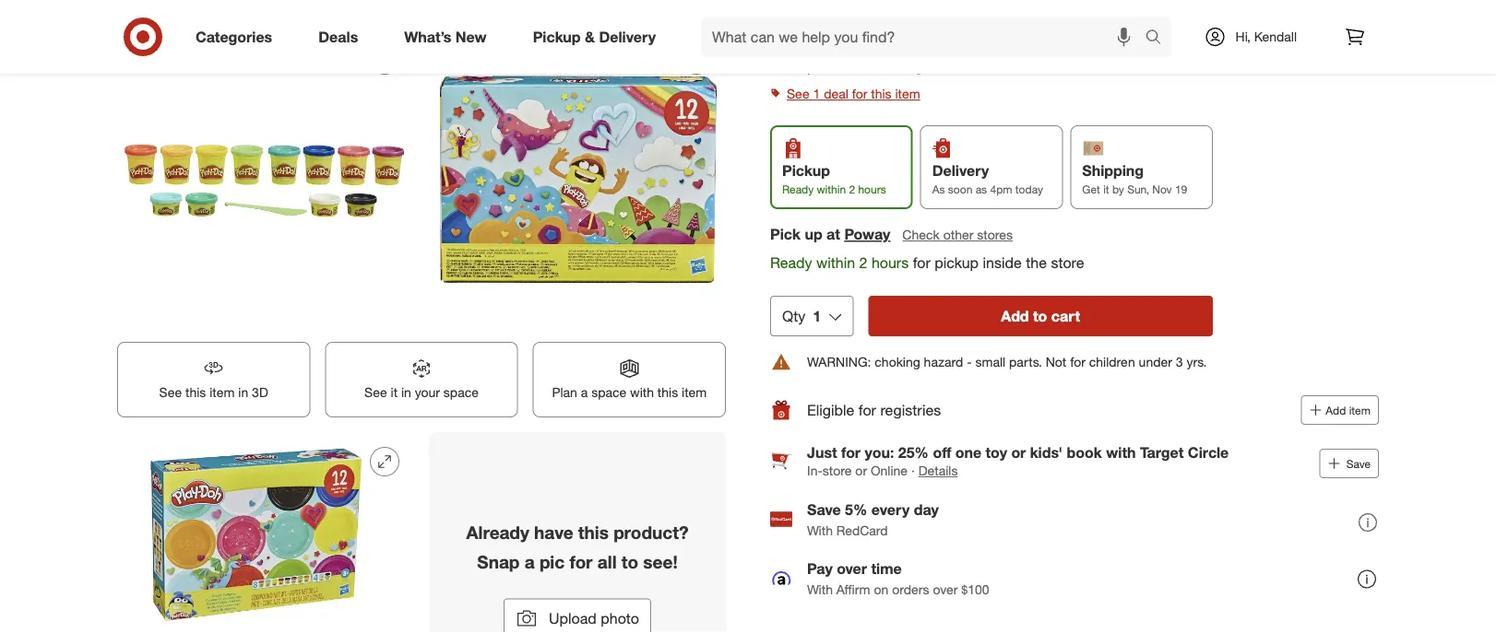 Task type: vqa. For each thing, say whether or not it's contained in the screenshot.
the right IT
yes



Task type: describe. For each thing, give the bounding box(es) containing it.
save for save 5% every day with redcard
[[807, 501, 841, 519]]

product?
[[614, 522, 689, 543]]

)
[[898, 40, 901, 54]]

qty 1
[[782, 307, 821, 325]]

under
[[1139, 354, 1173, 370]]

with inside pay over time with affirm on orders over $100
[[807, 581, 833, 598]]

it inside "button"
[[391, 385, 398, 401]]

1 vertical spatial hours
[[872, 254, 909, 272]]

delivery as soon as 4pm today
[[932, 161, 1043, 196]]

item inside button
[[210, 385, 235, 401]]

what's new
[[404, 28, 487, 46]]

&
[[585, 28, 595, 46]]

what's new link
[[389, 17, 510, 57]]

∙
[[911, 463, 915, 479]]

shipping
[[1083, 161, 1144, 179]]

0 vertical spatial or
[[1012, 443, 1026, 461]]

snap
[[477, 552, 520, 573]]

$100
[[962, 581, 989, 598]]

2 within from the top
[[817, 254, 855, 272]]

upload photo
[[549, 610, 639, 628]]

have
[[534, 522, 573, 543]]

in inside "button"
[[401, 385, 411, 401]]

eligible for registries
[[807, 401, 941, 419]]

hi,
[[1236, 29, 1251, 45]]

small
[[976, 354, 1006, 370]]

you:
[[865, 443, 894, 461]]

add item button
[[1301, 396, 1379, 425]]

add to cart button
[[868, 296, 1213, 336]]

for down check
[[913, 254, 931, 272]]

time
[[871, 560, 902, 578]]

as
[[976, 182, 987, 196]]

What can we help you find? suggestions appear below search field
[[701, 17, 1150, 57]]

for right eligible
[[859, 401, 876, 419]]

1 vertical spatial over
[[933, 581, 958, 598]]

1 vertical spatial ready
[[770, 254, 812, 272]]

just
[[807, 443, 837, 461]]

get
[[1083, 182, 1100, 196]]

check other stores
[[903, 227, 1013, 243]]

-
[[967, 354, 972, 370]]

1 for qty
[[813, 307, 821, 325]]

space inside "button"
[[444, 385, 479, 401]]

1.60
[[832, 40, 853, 54]]

check
[[903, 227, 940, 243]]

1 horizontal spatial 2
[[859, 254, 868, 272]]

19
[[1175, 182, 1188, 196]]

see for see 1 deal for this item
[[787, 86, 810, 102]]

see this item in 3d
[[159, 385, 268, 401]]

hazard
[[924, 354, 963, 370]]

for inside see 1 deal for this item link
[[852, 86, 868, 102]]

off inside just for you: 25% off one toy or kids' book with target circle in-store or online ∙ details
[[933, 443, 952, 461]]

redcard
[[837, 522, 888, 539]]

by
[[1113, 182, 1124, 196]]

play-doh bright delights 12-pack, 4 of 6 image
[[429, 31, 726, 328]]

$4.99
[[770, 9, 822, 35]]

in-
[[807, 463, 823, 479]]

see this item in 3d button
[[117, 343, 310, 418]]

save for save
[[1347, 457, 1371, 471]]

pay
[[807, 560, 833, 578]]

already have this product? snap a pic for all to see!
[[466, 522, 689, 573]]

stores
[[977, 227, 1013, 243]]

24
[[859, 40, 872, 54]]

soon
[[948, 182, 973, 196]]

plan a space with this item button
[[533, 343, 726, 418]]

children
[[1089, 354, 1135, 370]]

what's
[[404, 28, 452, 46]]

your
[[415, 385, 440, 401]]

store inside just for you: 25% off one toy or kids' book with target circle in-store or online ∙ details
[[823, 463, 852, 479]]

all
[[598, 552, 617, 573]]

kids'
[[1030, 443, 1063, 461]]

add for add to cart
[[1001, 307, 1029, 325]]

warning: choking hazard - small parts. not for children under 3 yrs.
[[807, 354, 1207, 370]]

see 1 deal for this item
[[787, 86, 920, 102]]

to inside already have this product? snap a pic for all to see!
[[622, 552, 639, 573]]

check other stores button
[[902, 225, 1014, 245]]

pay over time with affirm on orders over $100
[[807, 560, 989, 598]]

search button
[[1137, 17, 1182, 61]]

5%
[[845, 501, 868, 519]]

0 vertical spatial store
[[1051, 254, 1085, 272]]

$
[[826, 40, 832, 54]]

toy
[[986, 443, 1008, 461]]

pick
[[770, 225, 801, 243]]

up
[[805, 225, 823, 243]]

the
[[1026, 254, 1047, 272]]

poway button
[[845, 224, 891, 245]]

deals
[[318, 28, 358, 46]]

already
[[466, 522, 529, 543]]

0 horizontal spatial or
[[856, 463, 867, 479]]

this inside button
[[658, 385, 678, 401]]

sale
[[770, 39, 797, 55]]

today
[[1016, 182, 1043, 196]]

upload
[[549, 610, 597, 628]]

upload photo button
[[504, 599, 651, 634]]

shipping get it by sun, nov 19
[[1083, 161, 1188, 196]]

categories link
[[180, 17, 295, 57]]

plan a space with this item
[[552, 385, 707, 401]]

pickup ready within 2 hours
[[782, 161, 886, 196]]

for inside already have this product? snap a pic for all to see!
[[570, 552, 593, 573]]

pickup for &
[[533, 28, 581, 46]]

parts.
[[1009, 354, 1042, 370]]

sun,
[[1128, 182, 1150, 196]]

pick up at poway
[[770, 225, 891, 243]]



Task type: locate. For each thing, give the bounding box(es) containing it.
see it in your space button
[[325, 343, 518, 418]]

details button
[[919, 462, 958, 480]]

for inside just for you: 25% off one toy or kids' book with target circle in-store or online ∙ details
[[841, 443, 861, 461]]

deals link
[[303, 17, 381, 57]]

0 vertical spatial 2
[[849, 182, 855, 196]]

affirm
[[837, 581, 870, 598]]

1 horizontal spatial to
[[1033, 307, 1047, 325]]

2 1 from the top
[[813, 307, 821, 325]]

save down add item
[[1347, 457, 1371, 471]]

1 horizontal spatial in
[[401, 385, 411, 401]]

or down you:
[[856, 463, 867, 479]]

1 vertical spatial a
[[525, 552, 535, 573]]

deal
[[824, 86, 849, 102]]

1 horizontal spatial with
[[1106, 443, 1136, 461]]

play-doh bright delights 12-pack, 3 of 6 image
[[117, 31, 414, 328]]

1 horizontal spatial over
[[933, 581, 958, 598]]

see left 3d
[[159, 385, 182, 401]]

1 vertical spatial to
[[622, 552, 639, 573]]

to
[[1033, 307, 1047, 325], [622, 552, 639, 573]]

on
[[874, 581, 889, 598]]

other
[[944, 227, 974, 243]]

play-doh bright delights 12-pack, 5 of 6 image
[[117, 433, 414, 634]]

to inside "button"
[[1033, 307, 1047, 325]]

1 horizontal spatial pickup
[[782, 161, 830, 179]]

registries
[[881, 401, 941, 419]]

save left the 5%
[[807, 501, 841, 519]]

0 vertical spatial over
[[837, 560, 867, 578]]

it inside shipping get it by sun, nov 19
[[1104, 182, 1109, 196]]

pickup
[[935, 254, 979, 272]]

over left $100
[[933, 581, 958, 598]]

with inside save 5% every day with redcard
[[807, 522, 833, 539]]

0 horizontal spatial to
[[622, 552, 639, 573]]

0 horizontal spatial space
[[444, 385, 479, 401]]

day
[[914, 501, 939, 519]]

0 horizontal spatial it
[[391, 385, 398, 401]]

1 horizontal spatial off
[[933, 443, 952, 461]]

yrs.
[[1187, 354, 1207, 370]]

store down just
[[823, 463, 852, 479]]

pickup for ready
[[782, 161, 830, 179]]

warning:
[[807, 354, 871, 370]]

(
[[856, 40, 859, 54]]

inside
[[983, 254, 1022, 272]]

online
[[873, 59, 907, 75]]

0 horizontal spatial store
[[823, 463, 852, 479]]

book
[[1067, 443, 1102, 461]]

1 vertical spatial with
[[807, 581, 833, 598]]

off inside $6.59 sale save $ 1.60 ( 24 % off )
[[885, 40, 898, 54]]

poway
[[845, 225, 891, 243]]

over up affirm
[[837, 560, 867, 578]]

0 horizontal spatial in
[[238, 385, 248, 401]]

1 vertical spatial it
[[391, 385, 398, 401]]

cart
[[1052, 307, 1080, 325]]

see 1 deal for this item link
[[770, 81, 1379, 107]]

1 vertical spatial within
[[817, 254, 855, 272]]

1 vertical spatial store
[[823, 463, 852, 479]]

save
[[1347, 457, 1371, 471], [807, 501, 841, 519]]

add to cart
[[1001, 307, 1080, 325]]

0 horizontal spatial a
[[525, 552, 535, 573]]

2 down poway button
[[859, 254, 868, 272]]

$6.59 sale save $ 1.60 ( 24 % off )
[[770, 19, 901, 55]]

1 horizontal spatial or
[[1012, 443, 1026, 461]]

this inside already have this product? snap a pic for all to see!
[[578, 522, 609, 543]]

a right plan on the left bottom of the page
[[581, 385, 588, 401]]

1 horizontal spatial space
[[592, 385, 627, 401]]

off up details
[[933, 443, 952, 461]]

ready up pick
[[782, 182, 814, 196]]

save 5% every day with redcard
[[807, 501, 939, 539]]

1 within from the top
[[817, 182, 846, 196]]

0 vertical spatial a
[[581, 385, 588, 401]]

space right plan on the left bottom of the page
[[592, 385, 627, 401]]

store right the
[[1051, 254, 1085, 272]]

2 in from the left
[[401, 385, 411, 401]]

0 vertical spatial with
[[807, 522, 833, 539]]

0 horizontal spatial off
[[885, 40, 898, 54]]

to right all
[[622, 552, 639, 573]]

1 horizontal spatial save
[[1347, 457, 1371, 471]]

1 right qty
[[813, 307, 821, 325]]

0 horizontal spatial see
[[159, 385, 182, 401]]

space right your
[[444, 385, 479, 401]]

0 horizontal spatial add
[[1001, 307, 1029, 325]]

add inside button
[[1326, 403, 1346, 417]]

1 1 from the top
[[813, 86, 820, 102]]

when purchased online
[[770, 59, 907, 75]]

2 horizontal spatial see
[[787, 86, 810, 102]]

categories
[[196, 28, 272, 46]]

hours
[[858, 182, 886, 196], [872, 254, 909, 272]]

1 vertical spatial 1
[[813, 307, 821, 325]]

add for add item
[[1326, 403, 1346, 417]]

pickup
[[533, 28, 581, 46], [782, 161, 830, 179]]

save
[[800, 40, 823, 54]]

pickup up up
[[782, 161, 830, 179]]

new
[[456, 28, 487, 46]]

delivery right &
[[599, 28, 656, 46]]

hi, kendall
[[1236, 29, 1297, 45]]

delivery
[[599, 28, 656, 46], [932, 161, 989, 179]]

or
[[1012, 443, 1026, 461], [856, 463, 867, 479]]

see down when
[[787, 86, 810, 102]]

1 horizontal spatial a
[[581, 385, 588, 401]]

1 in from the left
[[238, 385, 248, 401]]

as
[[932, 182, 945, 196]]

0 horizontal spatial over
[[837, 560, 867, 578]]

ready inside pickup ready within 2 hours
[[782, 182, 814, 196]]

for left all
[[570, 552, 593, 573]]

0 horizontal spatial with
[[630, 385, 654, 401]]

see it in your space
[[365, 385, 479, 401]]

save inside save 5% every day with redcard
[[807, 501, 841, 519]]

with right book
[[1106, 443, 1136, 461]]

1
[[813, 86, 820, 102], [813, 307, 821, 325]]

for left you:
[[841, 443, 861, 461]]

0 horizontal spatial pickup
[[533, 28, 581, 46]]

3
[[1176, 354, 1183, 370]]

2
[[849, 182, 855, 196], [859, 254, 868, 272]]

in left 3d
[[238, 385, 248, 401]]

0 vertical spatial off
[[885, 40, 898, 54]]

this inside button
[[185, 385, 206, 401]]

in
[[238, 385, 248, 401], [401, 385, 411, 401]]

purchased
[[807, 59, 869, 75]]

2 with from the top
[[807, 581, 833, 598]]

not
[[1046, 354, 1067, 370]]

with down pay
[[807, 581, 833, 598]]

off right %
[[885, 40, 898, 54]]

hours down poway button
[[872, 254, 909, 272]]

see for see it in your space
[[365, 385, 387, 401]]

add inside "button"
[[1001, 307, 1029, 325]]

0 horizontal spatial 2
[[849, 182, 855, 196]]

with inside just for you: 25% off one toy or kids' book with target circle in-store or online ∙ details
[[1106, 443, 1136, 461]]

0 vertical spatial to
[[1033, 307, 1047, 325]]

0 vertical spatial within
[[817, 182, 846, 196]]

a inside already have this product? snap a pic for all to see!
[[525, 552, 535, 573]]

2 space from the left
[[592, 385, 627, 401]]

when
[[770, 59, 804, 75]]

it left your
[[391, 385, 398, 401]]

save inside "button"
[[1347, 457, 1371, 471]]

1 horizontal spatial store
[[1051, 254, 1085, 272]]

online
[[871, 463, 908, 479]]

1 vertical spatial add
[[1326, 403, 1346, 417]]

1 vertical spatial pickup
[[782, 161, 830, 179]]

hours up poway on the top of the page
[[858, 182, 886, 196]]

within
[[817, 182, 846, 196], [817, 254, 855, 272]]

a inside button
[[581, 385, 588, 401]]

3d
[[252, 385, 268, 401]]

0 vertical spatial hours
[[858, 182, 886, 196]]

delivery up soon
[[932, 161, 989, 179]]

1 vertical spatial save
[[807, 501, 841, 519]]

1 left deal
[[813, 86, 820, 102]]

for right deal
[[852, 86, 868, 102]]

2 up poway on the top of the page
[[849, 182, 855, 196]]

%
[[872, 40, 882, 54]]

see inside button
[[159, 385, 182, 401]]

within inside pickup ready within 2 hours
[[817, 182, 846, 196]]

0 horizontal spatial save
[[807, 501, 841, 519]]

see inside "button"
[[365, 385, 387, 401]]

1 with from the top
[[807, 522, 833, 539]]

1 vertical spatial with
[[1106, 443, 1136, 461]]

with right plan on the left bottom of the page
[[630, 385, 654, 401]]

plan
[[552, 385, 577, 401]]

or right toy
[[1012, 443, 1026, 461]]

pickup & delivery
[[533, 28, 656, 46]]

this
[[871, 86, 892, 102], [185, 385, 206, 401], [658, 385, 678, 401], [578, 522, 609, 543]]

1 vertical spatial delivery
[[932, 161, 989, 179]]

at
[[827, 225, 840, 243]]

pickup & delivery link
[[517, 17, 679, 57]]

delivery inside the 'delivery as soon as 4pm today'
[[932, 161, 989, 179]]

1 space from the left
[[444, 385, 479, 401]]

0 vertical spatial ready
[[782, 182, 814, 196]]

within up pick up at poway
[[817, 182, 846, 196]]

0 vertical spatial pickup
[[533, 28, 581, 46]]

4pm
[[990, 182, 1013, 196]]

1 horizontal spatial it
[[1104, 182, 1109, 196]]

add up "save" "button"
[[1326, 403, 1346, 417]]

choking
[[875, 354, 920, 370]]

see for see this item in 3d
[[159, 385, 182, 401]]

0 vertical spatial save
[[1347, 457, 1371, 471]]

pickup left &
[[533, 28, 581, 46]]

space inside button
[[592, 385, 627, 401]]

every
[[872, 501, 910, 519]]

it left by
[[1104, 182, 1109, 196]]

ready
[[782, 182, 814, 196], [770, 254, 812, 272]]

0 vertical spatial it
[[1104, 182, 1109, 196]]

1 horizontal spatial add
[[1326, 403, 1346, 417]]

2 inside pickup ready within 2 hours
[[849, 182, 855, 196]]

over
[[837, 560, 867, 578], [933, 581, 958, 598]]

pickup inside pickup ready within 2 hours
[[782, 161, 830, 179]]

details
[[919, 463, 958, 479]]

1 vertical spatial or
[[856, 463, 867, 479]]

see left your
[[365, 385, 387, 401]]

$6.59
[[844, 19, 871, 33]]

1 horizontal spatial see
[[365, 385, 387, 401]]

to left cart
[[1033, 307, 1047, 325]]

1 vertical spatial 2
[[859, 254, 868, 272]]

within down at
[[817, 254, 855, 272]]

hours inside pickup ready within 2 hours
[[858, 182, 886, 196]]

with inside button
[[630, 385, 654, 401]]

it
[[1104, 182, 1109, 196], [391, 385, 398, 401]]

with
[[630, 385, 654, 401], [1106, 443, 1136, 461]]

space
[[444, 385, 479, 401], [592, 385, 627, 401]]

add
[[1001, 307, 1029, 325], [1326, 403, 1346, 417]]

qty
[[782, 307, 806, 325]]

photo
[[601, 610, 639, 628]]

ready within 2 hours for pickup inside the store
[[770, 254, 1085, 272]]

0 vertical spatial 1
[[813, 86, 820, 102]]

1 vertical spatial off
[[933, 443, 952, 461]]

a left 'pic'
[[525, 552, 535, 573]]

1 for see
[[813, 86, 820, 102]]

in inside button
[[238, 385, 248, 401]]

ready down pick
[[770, 254, 812, 272]]

with up pay
[[807, 522, 833, 539]]

0 vertical spatial delivery
[[599, 28, 656, 46]]

item
[[895, 86, 920, 102], [210, 385, 235, 401], [682, 385, 707, 401], [1349, 403, 1371, 417]]

0 horizontal spatial delivery
[[599, 28, 656, 46]]

0 vertical spatial with
[[630, 385, 654, 401]]

1 horizontal spatial delivery
[[932, 161, 989, 179]]

0 vertical spatial add
[[1001, 307, 1029, 325]]

with
[[807, 522, 833, 539], [807, 581, 833, 598]]

orders
[[892, 581, 930, 598]]

for right the not in the right of the page
[[1070, 354, 1086, 370]]

in left your
[[401, 385, 411, 401]]

add up warning: choking hazard - small parts. not for children under 3 yrs.
[[1001, 307, 1029, 325]]



